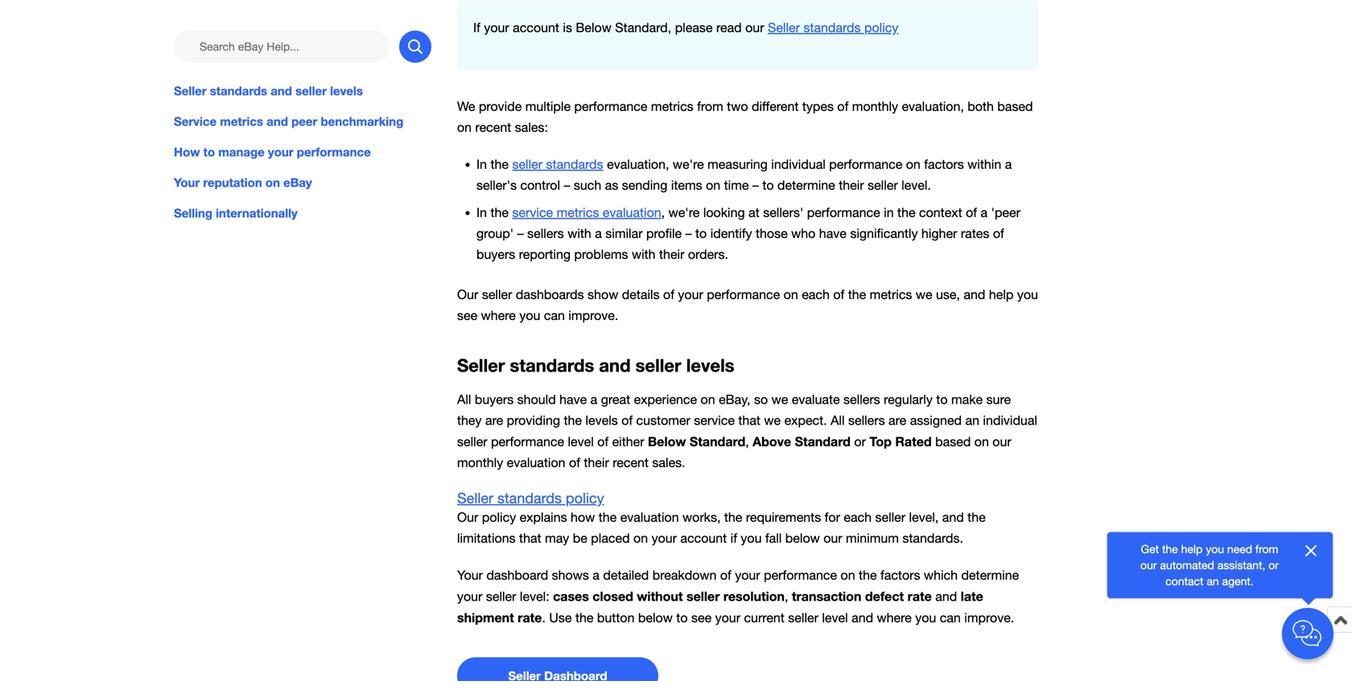 Task type: locate. For each thing, give the bounding box(es) containing it.
of inside your dashboard shows a detailed breakdown of your performance on the factors which determine your seller level:
[[720, 568, 732, 583]]

to inside , we're looking at sellers' performance in the context of a 'peer group' – sellers with a similar profile – to identify those who have significantly higher rates of buyers reporting problems with their orders.
[[696, 226, 707, 241]]

shows
[[552, 568, 589, 583]]

seller inside seller standards policy our policy explains how the evaluation works, the requirements for each seller level, and the limitations that may be placed on your account if you fall below our minimum standards.
[[457, 490, 493, 507]]

1 vertical spatial where
[[877, 611, 912, 626]]

level
[[568, 435, 594, 450], [822, 611, 848, 626]]

to right how
[[203, 145, 215, 159]]

1 horizontal spatial individual
[[983, 413, 1038, 428]]

evaluation for monthly
[[507, 456, 566, 471]]

standards.
[[903, 531, 964, 546]]

monthly inside based on our monthly evaluation of their recent sales.
[[457, 456, 503, 471]]

0 horizontal spatial their
[[584, 456, 609, 471]]

0 horizontal spatial have
[[560, 392, 587, 407]]

1 horizontal spatial recent
[[613, 456, 649, 471]]

performance inside our seller dashboards show details of your performance on each of the metrics we use, and help you see where you can improve.
[[707, 287, 780, 302]]

1 vertical spatial have
[[560, 392, 587, 407]]

2 vertical spatial ,
[[785, 590, 789, 605]]

individual inside all buyers should have a great experience on ebay, so we evaluate sellers regularly to make sure they are providing the levels of customer service that we expect. all sellers are assigned an individual seller performance level of either
[[983, 413, 1038, 428]]

evaluation up placed
[[620, 510, 679, 525]]

to up the sellers'
[[763, 178, 774, 193]]

0 vertical spatial in
[[477, 157, 487, 172]]

service inside all buyers should have a great experience on ebay, so we evaluate sellers regularly to make sure they are providing the levels of customer service that we expect. all sellers are assigned an individual seller performance level of either
[[694, 413, 735, 428]]

1 vertical spatial levels
[[686, 355, 735, 376]]

we're up items
[[673, 157, 704, 172]]

0 vertical spatial your
[[174, 176, 200, 190]]

0 vertical spatial that
[[739, 413, 761, 428]]

to up the assigned
[[937, 392, 948, 407]]

0 horizontal spatial below
[[576, 20, 612, 35]]

seller standards policy link
[[768, 20, 899, 35], [457, 490, 604, 507]]

seller left 'dashboards'
[[482, 287, 512, 302]]

buyers up the they
[[475, 392, 514, 407]]

standards up such
[[546, 157, 604, 172]]

1 horizontal spatial each
[[844, 510, 872, 525]]

'peer
[[991, 205, 1021, 220]]

we're inside evaluation, we're measuring individual performance on factors within a seller's control – such as sending items on time – to determine their seller level.
[[673, 157, 704, 172]]

on inside based on our monthly evaluation of their recent sales.
[[975, 435, 989, 450]]

1 horizontal spatial your
[[457, 568, 483, 583]]

benchmarking
[[321, 114, 404, 129]]

two
[[727, 99, 748, 114]]

we're for ,
[[669, 205, 700, 220]]

1 horizontal spatial or
[[1269, 559, 1279, 572]]

your inside seller standards policy our policy explains how the evaluation works, the requirements for each seller level, and the limitations that may be placed on your account if you fall below our minimum standards.
[[652, 531, 677, 546]]

control
[[520, 178, 560, 193]]

1 vertical spatial account
[[681, 531, 727, 546]]

determine inside your dashboard shows a detailed breakdown of your performance on the factors which determine your seller level:
[[962, 568, 1019, 583]]

2 our from the top
[[457, 510, 479, 525]]

agent.
[[1223, 575, 1254, 588]]

your
[[174, 176, 200, 190], [457, 568, 483, 583]]

with down similar
[[632, 247, 656, 262]]

seller up the minimum
[[875, 510, 906, 525]]

defect
[[865, 589, 904, 605]]

seller standards and seller levels up service metrics and peer benchmarking at top left
[[174, 84, 363, 98]]

the up defect on the bottom of page
[[859, 568, 877, 583]]

0 horizontal spatial standard
[[690, 434, 746, 450]]

of inside based on our monthly evaluation of their recent sales.
[[569, 456, 580, 471]]

1 horizontal spatial that
[[739, 413, 761, 428]]

from inside we provide multiple performance metrics from two different types of monthly evaluation, both based on recent sales:
[[697, 99, 724, 114]]

below right is on the left top
[[576, 20, 612, 35]]

see inside our seller dashboards show details of your performance on each of the metrics we use, and help you see where you can improve.
[[457, 308, 478, 323]]

sellers right evaluate
[[844, 392, 880, 407]]

0 vertical spatial improve.
[[569, 308, 619, 323]]

you
[[1017, 287, 1038, 302], [520, 308, 541, 323], [741, 531, 762, 546], [1206, 543, 1224, 556], [916, 611, 937, 626]]

peer
[[292, 114, 317, 129]]

and left peer
[[267, 114, 288, 129]]

each right the 'for'
[[844, 510, 872, 525]]

with
[[568, 226, 592, 241], [632, 247, 656, 262]]

below standard , above standard or top rated
[[648, 434, 932, 450]]

1 vertical spatial an
[[1207, 575, 1219, 588]]

seller standards policy link up explains on the bottom left of page
[[457, 490, 604, 507]]

account
[[513, 20, 559, 35], [681, 531, 727, 546]]

levels up ebay,
[[686, 355, 735, 376]]

great
[[601, 392, 630, 407]]

metrics inside our seller dashboards show details of your performance on each of the metrics we use, and help you see where you can improve.
[[870, 287, 912, 302]]

get the help you need from our automated assistant, or contact an agent. tooltip
[[1134, 542, 1286, 590]]

below up sales.
[[648, 434, 686, 450]]

you left "need"
[[1206, 543, 1224, 556]]

and down which
[[936, 590, 957, 605]]

in up seller's
[[477, 157, 487, 172]]

on up the transaction
[[841, 568, 855, 583]]

based inside based on our monthly evaluation of their recent sales.
[[936, 435, 971, 450]]

details
[[622, 287, 660, 302]]

0 vertical spatial or
[[854, 435, 866, 450]]

0 horizontal spatial seller standards policy link
[[457, 490, 604, 507]]

evaluation,
[[902, 99, 964, 114], [607, 157, 669, 172]]

, inside , we're looking at sellers' performance in the context of a 'peer group' – sellers with a similar profile – to identify those who have significantly higher rates of buyers reporting problems with their orders.
[[661, 205, 665, 220]]

service metrics evaluation link
[[512, 205, 661, 220]]

performance down providing
[[491, 435, 564, 450]]

sales.
[[652, 456, 686, 471]]

0 vertical spatial all
[[457, 392, 471, 407]]

transaction
[[792, 589, 862, 605]]

help inside our seller dashboards show details of your performance on each of the metrics we use, and help you see where you can improve.
[[989, 287, 1014, 302]]

rate inside "late shipment rate"
[[518, 611, 542, 626]]

2 horizontal spatial their
[[839, 178, 864, 193]]

the up seller's
[[491, 157, 509, 172]]

they
[[457, 413, 482, 428]]

and inside cases closed without seller resolution , transaction defect rate and
[[936, 590, 957, 605]]

0 horizontal spatial each
[[802, 287, 830, 302]]

0 horizontal spatial or
[[854, 435, 866, 450]]

1 vertical spatial we
[[772, 392, 788, 407]]

your down how
[[174, 176, 200, 190]]

improve. down late in the right of the page
[[965, 611, 1015, 626]]

1 horizontal spatial are
[[889, 413, 907, 428]]

performance inside evaluation, we're measuring individual performance on factors within a seller's control – such as sending items on time – to determine their seller level.
[[829, 157, 903, 172]]

1 vertical spatial ,
[[746, 435, 749, 450]]

0 vertical spatial evaluation
[[603, 205, 661, 220]]

from
[[697, 99, 724, 114], [1256, 543, 1279, 556]]

based
[[998, 99, 1033, 114], [936, 435, 971, 450]]

the right in
[[898, 205, 916, 220]]

0 horizontal spatial account
[[513, 20, 559, 35]]

automated
[[1160, 559, 1215, 572]]

your reputation on ebay
[[174, 176, 312, 190]]

1 vertical spatial factors
[[881, 568, 921, 583]]

1 vertical spatial in
[[477, 205, 487, 220]]

0 vertical spatial individual
[[771, 157, 826, 172]]

performance
[[574, 99, 648, 114], [297, 145, 371, 159], [829, 157, 903, 172], [807, 205, 880, 220], [707, 287, 780, 302], [491, 435, 564, 450], [764, 568, 837, 583]]

help
[[989, 287, 1014, 302], [1181, 543, 1203, 556]]

1 vertical spatial help
[[1181, 543, 1203, 556]]

2 vertical spatial evaluation
[[620, 510, 679, 525]]

2 horizontal spatial ,
[[785, 590, 789, 605]]

the right get
[[1162, 543, 1178, 556]]

items
[[671, 178, 703, 193]]

of
[[838, 99, 849, 114], [966, 205, 977, 220], [993, 226, 1004, 241], [663, 287, 675, 302], [833, 287, 845, 302], [622, 413, 633, 428], [598, 435, 609, 450], [569, 456, 580, 471], [720, 568, 732, 583]]

from right "need"
[[1256, 543, 1279, 556]]

0 horizontal spatial policy
[[482, 510, 516, 525]]

evaluation, we're measuring individual performance on factors within a seller's control – such as sending items on time – to determine their seller level.
[[477, 157, 1012, 193]]

0 horizontal spatial from
[[697, 99, 724, 114]]

1 vertical spatial we're
[[669, 205, 700, 220]]

to
[[203, 145, 215, 159], [763, 178, 774, 193], [696, 226, 707, 241], [937, 392, 948, 407], [676, 611, 688, 626]]

seller up limitations
[[457, 490, 493, 507]]

0 horizontal spatial based
[[936, 435, 971, 450]]

– right time
[[753, 178, 759, 193]]

your
[[484, 20, 509, 35], [268, 145, 294, 159], [678, 287, 703, 302], [652, 531, 677, 546], [735, 568, 760, 583], [457, 590, 483, 605], [715, 611, 741, 626]]

–
[[564, 178, 570, 193], [753, 178, 759, 193], [517, 226, 524, 241], [686, 226, 692, 241]]

should
[[517, 392, 556, 407]]

monthly right types
[[852, 99, 898, 114]]

identify
[[711, 226, 752, 241]]

– right profile
[[686, 226, 692, 241]]

the inside your dashboard shows a detailed breakdown of your performance on the factors which determine your seller level:
[[859, 568, 877, 583]]

0 vertical spatial below
[[786, 531, 820, 546]]

rate down the level:
[[518, 611, 542, 626]]

determine up the sellers'
[[778, 178, 835, 193]]

the up placed
[[599, 510, 617, 525]]

your down orders.
[[678, 287, 703, 302]]

0 vertical spatial we
[[916, 287, 933, 302]]

0 vertical spatial monthly
[[852, 99, 898, 114]]

performance right multiple
[[574, 99, 648, 114]]

your inside your dashboard shows a detailed breakdown of your performance on the factors which determine your seller level:
[[457, 568, 483, 583]]

seller inside your dashboard shows a detailed breakdown of your performance on the factors which determine your seller level:
[[486, 590, 516, 605]]

where inside our seller dashboards show details of your performance on each of the metrics we use, and help you see where you can improve.
[[481, 308, 516, 323]]

seller inside all buyers should have a great experience on ebay, so we evaluate sellers regularly to make sure they are providing the levels of customer service that we expect. all sellers are assigned an individual seller performance level of either
[[457, 435, 488, 450]]

and up great
[[599, 355, 631, 376]]

improve.
[[569, 308, 619, 323], [965, 611, 1015, 626]]

to inside all buyers should have a great experience on ebay, so we evaluate sellers regularly to make sure they are providing the levels of customer service that we expect. all sellers are assigned an individual seller performance level of either
[[937, 392, 948, 407]]

0 horizontal spatial determine
[[778, 178, 835, 193]]

as
[[605, 178, 619, 193]]

you right use,
[[1017, 287, 1038, 302]]

0 vertical spatial their
[[839, 178, 864, 193]]

0 vertical spatial seller standards policy link
[[768, 20, 899, 35]]

in the seller standards
[[477, 157, 604, 172]]

your down your dashboard shows a detailed breakdown of your performance on the factors which determine your seller level:
[[715, 611, 741, 626]]

in the service metrics evaluation
[[477, 205, 661, 220]]

our inside seller standards policy our policy explains how the evaluation works, the requirements for each seller level, and the limitations that may be placed on your account if you fall below our minimum standards.
[[457, 510, 479, 525]]

seller standards link
[[512, 157, 604, 172]]

below down requirements
[[786, 531, 820, 546]]

we're for evaluation,
[[673, 157, 704, 172]]

standard
[[690, 434, 746, 450], [795, 434, 851, 450]]

get
[[1141, 543, 1159, 556]]

that down explains on the bottom left of page
[[519, 531, 541, 546]]

1 vertical spatial based
[[936, 435, 971, 450]]

that inside seller standards policy our policy explains how the evaluation works, the requirements for each seller level, and the limitations that may be placed on your account if you fall below our minimum standards.
[[519, 531, 541, 546]]

1 horizontal spatial an
[[1207, 575, 1219, 588]]

different
[[752, 99, 799, 114]]

evaluation for metrics
[[603, 205, 661, 220]]

levels up benchmarking
[[330, 84, 363, 98]]

ebay,
[[719, 392, 751, 407]]

2 vertical spatial we
[[764, 413, 781, 428]]

1 vertical spatial policy
[[566, 490, 604, 507]]

1 vertical spatial from
[[1256, 543, 1279, 556]]

service down control
[[512, 205, 553, 220]]

a
[[1005, 157, 1012, 172], [981, 205, 988, 220], [595, 226, 602, 241], [591, 392, 598, 407], [593, 568, 600, 583]]

evaluation, inside we provide multiple performance metrics from two different types of monthly evaluation, both based on recent sales:
[[902, 99, 964, 114]]

their inside based on our monthly evaluation of their recent sales.
[[584, 456, 609, 471]]

your down limitations
[[457, 568, 483, 583]]

may
[[545, 531, 569, 546]]

standards up the should
[[510, 355, 594, 376]]

factors up defect on the bottom of page
[[881, 568, 921, 583]]

1 horizontal spatial standard
[[795, 434, 851, 450]]

0 vertical spatial each
[[802, 287, 830, 302]]

, up . use the button below to see your current seller level and where you can improve.
[[785, 590, 789, 605]]

or left top
[[854, 435, 866, 450]]

1 vertical spatial below
[[648, 434, 686, 450]]

1 horizontal spatial below
[[786, 531, 820, 546]]

1 horizontal spatial levels
[[586, 413, 618, 428]]

a right within
[[1005, 157, 1012, 172]]

a inside your dashboard shows a detailed breakdown of your performance on the factors which determine your seller level:
[[593, 568, 600, 583]]

seller standards and seller levels up great
[[457, 355, 735, 376]]

their up the significantly
[[839, 178, 864, 193]]

in
[[884, 205, 894, 220]]

sellers inside , we're looking at sellers' performance in the context of a 'peer group' – sellers with a similar profile – to identify those who have significantly higher rates of buyers reporting problems with their orders.
[[527, 226, 564, 241]]

1 vertical spatial buyers
[[475, 392, 514, 407]]

1 our from the top
[[457, 287, 479, 302]]

account down works,
[[681, 531, 727, 546]]

1 horizontal spatial rate
[[908, 589, 932, 605]]

help right use,
[[989, 287, 1014, 302]]

have inside all buyers should have a great experience on ebay, so we evaluate sellers regularly to make sure they are providing the levels of customer service that we expect. all sellers are assigned an individual seller performance level of either
[[560, 392, 587, 407]]

seller inside seller standards policy our policy explains how the evaluation works, the requirements for each seller level, and the limitations that may be placed on your account if you fall below our minimum standards.
[[875, 510, 906, 525]]

a right the shows
[[593, 568, 600, 583]]

0 horizontal spatial see
[[457, 308, 478, 323]]

1 horizontal spatial account
[[681, 531, 727, 546]]

1 vertical spatial evaluation
[[507, 456, 566, 471]]

their down profile
[[659, 247, 685, 262]]

use
[[549, 611, 572, 626]]

your reputation on ebay link
[[174, 174, 432, 192]]

factors up level. on the right top of page
[[924, 157, 964, 172]]

on down we in the top left of the page
[[457, 120, 472, 135]]

seller
[[768, 20, 800, 35], [174, 84, 207, 98], [457, 355, 505, 376], [457, 490, 493, 507]]

standard down ebay,
[[690, 434, 746, 450]]

all up the they
[[457, 392, 471, 407]]

, up profile
[[661, 205, 665, 220]]

policy
[[865, 20, 899, 35], [566, 490, 604, 507], [482, 510, 516, 525]]

an
[[966, 413, 980, 428], [1207, 575, 1219, 588]]

1 horizontal spatial determine
[[962, 568, 1019, 583]]

and up standards.
[[942, 510, 964, 525]]

1 horizontal spatial from
[[1256, 543, 1279, 556]]

buyers
[[477, 247, 515, 262], [475, 392, 514, 407]]

have right who
[[819, 226, 847, 241]]

account left is on the left top
[[513, 20, 559, 35]]

below down without
[[638, 611, 673, 626]]

on down who
[[784, 287, 798, 302]]

selling
[[174, 206, 213, 221]]

buyers down the group'
[[477, 247, 515, 262]]

0 vertical spatial can
[[544, 308, 565, 323]]

experience
[[634, 392, 697, 407]]

on
[[457, 120, 472, 135], [906, 157, 921, 172], [266, 176, 280, 190], [706, 178, 721, 193], [784, 287, 798, 302], [701, 392, 715, 407], [975, 435, 989, 450], [634, 531, 648, 546], [841, 568, 855, 583]]

1 vertical spatial recent
[[613, 456, 649, 471]]

our inside our seller dashboards show details of your performance on each of the metrics we use, and help you see where you can improve.
[[457, 287, 479, 302]]

2 are from the left
[[889, 413, 907, 428]]

that down so
[[739, 413, 761, 428]]

seller up control
[[512, 157, 543, 172]]

or right the assistant,
[[1269, 559, 1279, 572]]

0 horizontal spatial an
[[966, 413, 980, 428]]

in up the group'
[[477, 205, 487, 220]]

2 vertical spatial sellers
[[849, 413, 885, 428]]

are down regularly
[[889, 413, 907, 428]]

0 horizontal spatial below
[[638, 611, 673, 626]]

, inside cases closed without seller resolution , transaction defect rate and
[[785, 590, 789, 605]]

help up automated on the bottom right of the page
[[1181, 543, 1203, 556]]

on left ebay
[[266, 176, 280, 190]]

, left above
[[746, 435, 749, 450]]

with down service metrics evaluation 'link'
[[568, 226, 592, 241]]

button
[[597, 611, 635, 626]]

assistant,
[[1218, 559, 1266, 572]]

seller standards and seller levels link
[[174, 82, 432, 100]]

1 vertical spatial sellers
[[844, 392, 880, 407]]

0 vertical spatial from
[[697, 99, 724, 114]]

levels down great
[[586, 413, 618, 428]]

0 vertical spatial where
[[481, 308, 516, 323]]

evaluation up similar
[[603, 205, 661, 220]]

0 horizontal spatial ,
[[661, 205, 665, 220]]

individual inside evaluation, we're measuring individual performance on factors within a seller's control – such as sending items on time – to determine their seller level.
[[771, 157, 826, 172]]

that
[[739, 413, 761, 428], [519, 531, 541, 546]]

based on our monthly evaluation of their recent sales.
[[457, 435, 1012, 471]]

we're inside , we're looking at sellers' performance in the context of a 'peer group' – sellers with a similar profile – to identify those who have significantly higher rates of buyers reporting problems with their orders.
[[669, 205, 700, 220]]

evaluation, left both
[[902, 99, 964, 114]]

1 vertical spatial rate
[[518, 611, 542, 626]]

2 vertical spatial their
[[584, 456, 609, 471]]

you down which
[[916, 611, 937, 626]]

shipment
[[457, 611, 514, 626]]

please
[[675, 20, 713, 35]]

our inside based on our monthly evaluation of their recent sales.
[[993, 435, 1012, 450]]

are right the they
[[485, 413, 503, 428]]

standard down expect.
[[795, 434, 851, 450]]

so
[[754, 392, 768, 407]]

seller standards and seller levels inside seller standards and seller levels link
[[174, 84, 363, 98]]

your dashboard shows a detailed breakdown of your performance on the factors which determine your seller level:
[[457, 568, 1019, 605]]

1 horizontal spatial their
[[659, 247, 685, 262]]

, inside below standard , above standard or top rated
[[746, 435, 749, 450]]

1 vertical spatial monthly
[[457, 456, 503, 471]]

a inside evaluation, we're measuring individual performance on factors within a seller's control – such as sending items on time – to determine their seller level.
[[1005, 157, 1012, 172]]

2 horizontal spatial levels
[[686, 355, 735, 376]]

performance up in
[[829, 157, 903, 172]]

have right the should
[[560, 392, 587, 407]]

and up service metrics and peer benchmarking at top left
[[271, 84, 292, 98]]

1 vertical spatial individual
[[983, 413, 1038, 428]]

0 vertical spatial we're
[[673, 157, 704, 172]]

1 vertical spatial your
[[457, 568, 483, 583]]

from inside get the help you need from our automated assistant, or contact an agent.
[[1256, 543, 1279, 556]]

2 in from the top
[[477, 205, 487, 220]]

1 standard from the left
[[690, 434, 746, 450]]

service
[[512, 205, 553, 220], [694, 413, 735, 428]]

0 vertical spatial factors
[[924, 157, 964, 172]]

1 vertical spatial evaluation,
[[607, 157, 669, 172]]

each inside seller standards policy our policy explains how the evaluation works, the requirements for each seller level, and the limitations that may be placed on your account if you fall below our minimum standards.
[[844, 510, 872, 525]]

and inside seller standards policy our policy explains how the evaluation works, the requirements for each seller level, and the limitations that may be placed on your account if you fall below our minimum standards.
[[942, 510, 964, 525]]

metrics
[[651, 99, 694, 114], [220, 114, 263, 129], [557, 205, 599, 220], [870, 287, 912, 302]]

factors inside your dashboard shows a detailed breakdown of your performance on the factors which determine your seller level:
[[881, 568, 921, 583]]

both
[[968, 99, 994, 114]]

evaluation inside based on our monthly evaluation of their recent sales.
[[507, 456, 566, 471]]

your up 'breakdown'
[[652, 531, 677, 546]]

monthly down the they
[[457, 456, 503, 471]]

1 in from the top
[[477, 157, 487, 172]]

on left ebay,
[[701, 392, 715, 407]]

1 vertical spatial all
[[831, 413, 845, 428]]

0 horizontal spatial that
[[519, 531, 541, 546]]

0 horizontal spatial can
[[544, 308, 565, 323]]

level down the transaction
[[822, 611, 848, 626]]

1 horizontal spatial ,
[[746, 435, 749, 450]]

seller right read
[[768, 20, 800, 35]]

show
[[588, 287, 619, 302]]

an inside all buyers should have a great experience on ebay, so we evaluate sellers regularly to make sure they are providing the levels of customer service that we expect. all sellers are assigned an individual seller performance level of either
[[966, 413, 980, 428]]



Task type: describe. For each thing, give the bounding box(es) containing it.
works,
[[683, 510, 721, 525]]

top
[[870, 434, 892, 450]]

seller inside our seller dashboards show details of your performance on each of the metrics we use, and help you see where you can improve.
[[482, 287, 512, 302]]

1 horizontal spatial improve.
[[965, 611, 1015, 626]]

seller down the transaction
[[788, 611, 819, 626]]

seller up the they
[[457, 355, 505, 376]]

0 horizontal spatial all
[[457, 392, 471, 407]]

service metrics and peer benchmarking link
[[174, 113, 432, 130]]

group'
[[477, 226, 514, 241]]

similar
[[606, 226, 643, 241]]

resolution
[[724, 589, 785, 605]]

below inside seller standards policy our policy explains how the evaluation works, the requirements for each seller level, and the limitations that may be placed on your account if you fall below our minimum standards.
[[786, 531, 820, 546]]

a left the 'peer
[[981, 205, 988, 220]]

seller up experience
[[636, 355, 682, 376]]

your up shipment
[[457, 590, 483, 605]]

make
[[952, 392, 983, 407]]

1 vertical spatial with
[[632, 247, 656, 262]]

on left time
[[706, 178, 721, 193]]

account inside seller standards policy our policy explains how the evaluation works, the requirements for each seller level, and the limitations that may be placed on your account if you fall below our minimum standards.
[[681, 531, 727, 546]]

your up resolution
[[735, 568, 760, 583]]

you inside seller standards policy our policy explains how the evaluation works, the requirements for each seller level, and the limitations that may be placed on your account if you fall below our minimum standards.
[[741, 531, 762, 546]]

cases closed without seller resolution , transaction defect rate and
[[553, 589, 961, 605]]

standards up service
[[210, 84, 267, 98]]

expect.
[[785, 413, 827, 428]]

1 vertical spatial seller standards and seller levels
[[457, 355, 735, 376]]

service
[[174, 114, 217, 129]]

buyers inside , we're looking at sellers' performance in the context of a 'peer group' – sellers with a similar profile – to identify those who have significantly higher rates of buyers reporting problems with their orders.
[[477, 247, 515, 262]]

if your account is below standard, please read our seller standards policy
[[473, 20, 899, 35]]

our inside seller standards policy our policy explains how the evaluation works, the requirements for each seller level, and the limitations that may be placed on your account if you fall below our minimum standards.
[[824, 531, 843, 546]]

performance inside we provide multiple performance metrics from two different types of monthly evaluation, both based on recent sales:
[[574, 99, 648, 114]]

a up 'problems'
[[595, 226, 602, 241]]

on up level. on the right top of page
[[906, 157, 921, 172]]

seller up service
[[174, 84, 207, 98]]

can inside our seller dashboards show details of your performance on each of the metrics we use, and help you see where you can improve.
[[544, 308, 565, 323]]

types
[[803, 99, 834, 114]]

such
[[574, 178, 602, 193]]

for
[[825, 510, 840, 525]]

our seller dashboards show details of your performance on each of the metrics we use, and help you see where you can improve.
[[457, 287, 1038, 323]]

closed
[[593, 589, 634, 605]]

fall
[[766, 531, 782, 546]]

. use the button below to see your current seller level and where you can improve.
[[542, 611, 1015, 626]]

minimum
[[846, 531, 899, 546]]

placed
[[591, 531, 630, 546]]

at
[[749, 205, 760, 220]]

explains
[[520, 510, 567, 525]]

performance inside , we're looking at sellers' performance in the context of a 'peer group' – sellers with a similar profile – to identify those who have significantly higher rates of buyers reporting problems with their orders.
[[807, 205, 880, 220]]

all buyers should have a great experience on ebay, so we evaluate sellers regularly to make sure they are providing the levels of customer service that we expect. all sellers are assigned an individual seller performance level of either
[[457, 392, 1038, 450]]

internationally
[[216, 206, 298, 221]]

if
[[473, 20, 481, 35]]

dashboards
[[516, 287, 584, 302]]

1 horizontal spatial policy
[[566, 490, 604, 507]]

the right use
[[576, 611, 594, 626]]

your down service metrics and peer benchmarking at top left
[[268, 145, 294, 159]]

each inside our seller dashboards show details of your performance on each of the metrics we use, and help you see where you can improve.
[[802, 287, 830, 302]]

1 horizontal spatial where
[[877, 611, 912, 626]]

based inside we provide multiple performance metrics from two different types of monthly evaluation, both based on recent sales:
[[998, 99, 1033, 114]]

standard,
[[615, 20, 672, 35]]

on inside our seller dashboards show details of your performance on each of the metrics we use, and help you see where you can improve.
[[784, 287, 798, 302]]

cases
[[553, 589, 589, 605]]

1 are from the left
[[485, 413, 503, 428]]

the inside get the help you need from our automated assistant, or contact an agent.
[[1162, 543, 1178, 556]]

level:
[[520, 590, 550, 605]]

.
[[542, 611, 546, 626]]

the up if at the bottom
[[724, 510, 743, 525]]

the inside , we're looking at sellers' performance in the context of a 'peer group' – sellers with a similar profile – to identify those who have significantly higher rates of buyers reporting problems with their orders.
[[898, 205, 916, 220]]

– right the group'
[[517, 226, 524, 241]]

rated
[[896, 434, 932, 450]]

2 vertical spatial policy
[[482, 510, 516, 525]]

level inside all buyers should have a great experience on ebay, so we evaluate sellers regularly to make sure they are providing the levels of customer service that we expect. all sellers are assigned an individual seller performance level of either
[[568, 435, 594, 450]]

profile
[[646, 226, 682, 241]]

context
[[919, 205, 963, 220]]

1 horizontal spatial seller standards policy link
[[768, 20, 899, 35]]

rates
[[961, 226, 990, 241]]

how
[[174, 145, 200, 159]]

which
[[924, 568, 958, 583]]

0 vertical spatial rate
[[908, 589, 932, 605]]

the inside our seller dashboards show details of your performance on each of the metrics we use, and help you see where you can improve.
[[848, 287, 866, 302]]

metrics down such
[[557, 205, 599, 220]]

your right "if"
[[484, 20, 509, 35]]

provide
[[479, 99, 522, 114]]

an inside get the help you need from our automated assistant, or contact an agent.
[[1207, 575, 1219, 588]]

sellers'
[[763, 205, 804, 220]]

recent inside based on our monthly evaluation of their recent sales.
[[613, 456, 649, 471]]

the right level,
[[968, 510, 986, 525]]

in for in the seller standards
[[477, 157, 487, 172]]

above
[[753, 434, 791, 450]]

and inside 'service metrics and peer benchmarking' link
[[267, 114, 288, 129]]

requirements
[[746, 510, 821, 525]]

your inside our seller dashboards show details of your performance on each of the metrics we use, and help you see where you can improve.
[[678, 287, 703, 302]]

problems
[[574, 247, 628, 262]]

1 horizontal spatial level
[[822, 611, 848, 626]]

or inside below standard , above standard or top rated
[[854, 435, 866, 450]]

looking
[[703, 205, 745, 220]]

how
[[571, 510, 595, 525]]

on inside we provide multiple performance metrics from two different types of monthly evaluation, both based on recent sales:
[[457, 120, 472, 135]]

0 vertical spatial service
[[512, 205, 553, 220]]

or inside get the help you need from our automated assistant, or contact an agent.
[[1269, 559, 1279, 572]]

a inside all buyers should have a great experience on ebay, so we evaluate sellers regularly to make sure they are providing the levels of customer service that we expect. all sellers are assigned an individual seller performance level of either
[[591, 392, 598, 407]]

reporting
[[519, 247, 571, 262]]

to down without
[[676, 611, 688, 626]]

regularly
[[884, 392, 933, 407]]

the inside all buyers should have a great experience on ebay, so we evaluate sellers regularly to make sure they are providing the levels of customer service that we expect. all sellers are assigned an individual seller performance level of either
[[564, 413, 582, 428]]

who
[[791, 226, 816, 241]]

we inside our seller dashboards show details of your performance on each of the metrics we use, and help you see where you can improve.
[[916, 287, 933, 302]]

evaluation inside seller standards policy our policy explains how the evaluation works, the requirements for each seller level, and the limitations that may be placed on your account if you fall below our minimum standards.
[[620, 510, 679, 525]]

seller down 'breakdown'
[[687, 589, 720, 605]]

from for need
[[1256, 543, 1279, 556]]

time
[[724, 178, 749, 193]]

level,
[[909, 510, 939, 525]]

you down 'dashboards'
[[520, 308, 541, 323]]

we provide multiple performance metrics from two different types of monthly evaluation, both based on recent sales:
[[457, 99, 1033, 135]]

0 vertical spatial policy
[[865, 20, 899, 35]]

seller standards policy our policy explains how the evaluation works, the requirements for each seller level, and the limitations that may be placed on your account if you fall below our minimum standards.
[[457, 490, 986, 546]]

– left such
[[564, 178, 570, 193]]

determine inside evaluation, we're measuring individual performance on factors within a seller's control – such as sending items on time – to determine their seller level.
[[778, 178, 835, 193]]

1 horizontal spatial see
[[692, 611, 712, 626]]

either
[[612, 435, 645, 450]]

have inside , we're looking at sellers' performance in the context of a 'peer group' – sellers with a similar profile – to identify those who have significantly higher rates of buyers reporting problems with their orders.
[[819, 226, 847, 241]]

and inside our seller dashboards show details of your performance on each of the metrics we use, and help you see where you can improve.
[[964, 287, 986, 302]]

of inside we provide multiple performance metrics from two different types of monthly evaluation, both based on recent sales:
[[838, 99, 849, 114]]

if
[[731, 531, 737, 546]]

your for your reputation on ebay
[[174, 176, 200, 190]]

recent inside we provide multiple performance metrics from two different types of monthly evaluation, both based on recent sales:
[[475, 120, 511, 135]]

on inside your dashboard shows a detailed breakdown of your performance on the factors which determine your seller level:
[[841, 568, 855, 583]]

standards up types
[[804, 20, 861, 35]]

standards inside seller standards policy our policy explains how the evaluation works, the requirements for each seller level, and the limitations that may be placed on your account if you fall below our minimum standards.
[[498, 490, 562, 507]]

and inside seller standards and seller levels link
[[271, 84, 292, 98]]

seller up peer
[[296, 84, 327, 98]]

the up the group'
[[491, 205, 509, 220]]

2 standard from the left
[[795, 434, 851, 450]]

how to manage your performance link
[[174, 143, 432, 161]]

how to manage your performance
[[174, 145, 371, 159]]

in for in the service metrics evaluation
[[477, 205, 487, 220]]

improve. inside our seller dashboards show details of your performance on each of the metrics we use, and help you see where you can improve.
[[569, 308, 619, 323]]

contact
[[1166, 575, 1204, 588]]

your for your dashboard shows a detailed breakdown of your performance on the factors which determine your seller level:
[[457, 568, 483, 583]]

selling internationally link
[[174, 205, 432, 222]]

manage
[[218, 145, 265, 159]]

limitations
[[457, 531, 516, 546]]

you inside get the help you need from our automated assistant, or contact an agent.
[[1206, 543, 1224, 556]]

1 vertical spatial can
[[940, 611, 961, 626]]

buyers inside all buyers should have a great experience on ebay, so we evaluate sellers regularly to make sure they are providing the levels of customer service that we expect. all sellers are assigned an individual seller performance level of either
[[475, 392, 514, 407]]

dashboard
[[487, 568, 548, 583]]

performance inside your dashboard shows a detailed breakdown of your performance on the factors which determine your seller level:
[[764, 568, 837, 583]]

0 horizontal spatial levels
[[330, 84, 363, 98]]

0 horizontal spatial with
[[568, 226, 592, 241]]

metrics inside we provide multiple performance metrics from two different types of monthly evaluation, both based on recent sales:
[[651, 99, 694, 114]]

be
[[573, 531, 588, 546]]

providing
[[507, 413, 560, 428]]

1 vertical spatial seller standards policy link
[[457, 490, 604, 507]]

measuring
[[708, 157, 768, 172]]

breakdown
[[653, 568, 717, 583]]

from for metrics
[[697, 99, 724, 114]]

1 horizontal spatial all
[[831, 413, 845, 428]]

on inside all buyers should have a great experience on ebay, so we evaluate sellers regularly to make sure they are providing the levels of customer service that we expect. all sellers are assigned an individual seller performance level of either
[[701, 392, 715, 407]]

performance inside all buyers should have a great experience on ebay, so we evaluate sellers regularly to make sure they are providing the levels of customer service that we expect. all sellers are assigned an individual seller performance level of either
[[491, 435, 564, 450]]

evaluation, inside evaluation, we're measuring individual performance on factors within a seller's control – such as sending items on time – to determine their seller level.
[[607, 157, 669, 172]]

significantly
[[850, 226, 918, 241]]

current
[[744, 611, 785, 626]]

sending
[[622, 178, 668, 193]]

levels inside all buyers should have a great experience on ebay, so we evaluate sellers regularly to make sure they are providing the levels of customer service that we expect. all sellers are assigned an individual seller performance level of either
[[586, 413, 618, 428]]

those
[[756, 226, 788, 241]]

our inside get the help you need from our automated assistant, or contact an agent.
[[1141, 559, 1157, 572]]

read
[[716, 20, 742, 35]]

monthly inside we provide multiple performance metrics from two different types of monthly evaluation, both based on recent sales:
[[852, 99, 898, 114]]

, we're looking at sellers' performance in the context of a 'peer group' – sellers with a similar profile – to identify those who have significantly higher rates of buyers reporting problems with their orders.
[[477, 205, 1021, 262]]

higher
[[922, 226, 958, 241]]

and down defect on the bottom of page
[[852, 611, 874, 626]]

0 vertical spatial below
[[576, 20, 612, 35]]

late
[[961, 589, 984, 605]]

performance down benchmarking
[[297, 145, 371, 159]]

that inside all buyers should have a great experience on ebay, so we evaluate sellers regularly to make sure they are providing the levels of customer service that we expect. all sellers are assigned an individual seller performance level of either
[[739, 413, 761, 428]]

1 horizontal spatial below
[[648, 434, 686, 450]]

to inside evaluation, we're measuring individual performance on factors within a seller's control – such as sending items on time – to determine their seller level.
[[763, 178, 774, 193]]

their inside evaluation, we're measuring individual performance on factors within a seller's control – such as sending items on time – to determine their seller level.
[[839, 178, 864, 193]]

evaluate
[[792, 392, 840, 407]]

metrics up "manage"
[[220, 114, 263, 129]]

their inside , we're looking at sellers' performance in the context of a 'peer group' – sellers with a similar profile – to identify those who have significantly higher rates of buyers reporting problems with their orders.
[[659, 247, 685, 262]]

level.
[[902, 178, 931, 193]]

factors inside evaluation, we're measuring individual performance on factors within a seller's control – such as sending items on time – to determine their seller level.
[[924, 157, 964, 172]]

our right read
[[746, 20, 764, 35]]

need
[[1228, 543, 1253, 556]]

0 vertical spatial account
[[513, 20, 559, 35]]

on inside seller standards policy our policy explains how the evaluation works, the requirements for each seller level, and the limitations that may be placed on your account if you fall below our minimum standards.
[[634, 531, 648, 546]]

help inside get the help you need from our automated assistant, or contact an agent.
[[1181, 543, 1203, 556]]

Search eBay Help... text field
[[174, 31, 390, 63]]

assigned
[[910, 413, 962, 428]]

seller inside evaluation, we're measuring individual performance on factors within a seller's control – such as sending items on time – to determine their seller level.
[[868, 178, 898, 193]]

use,
[[936, 287, 960, 302]]



Task type: vqa. For each thing, say whether or not it's contained in the screenshot.
leftmost "Buy"
no



